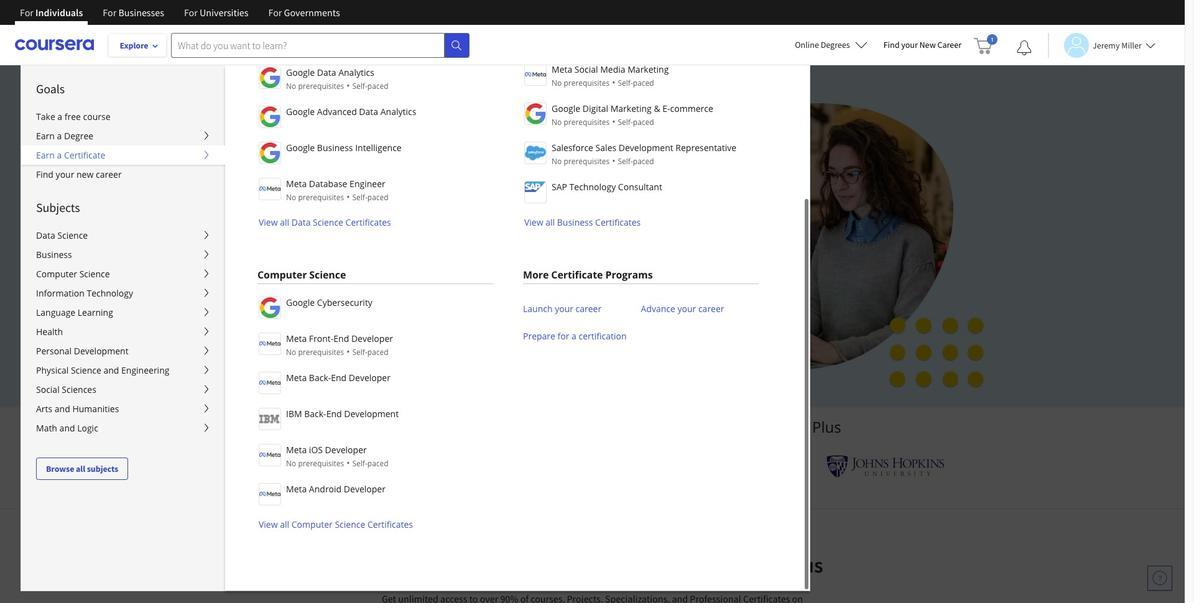 Task type: describe. For each thing, give the bounding box(es) containing it.
included
[[543, 196, 597, 215]]

earn for earn a certificate
[[36, 149, 55, 161]]

certificate inside dropdown button
[[64, 149, 105, 161]]

find your new career
[[36, 169, 122, 180]]

your for launch your career
[[555, 303, 574, 315]]

end for meta front-end developer no prerequisites • self-paced
[[334, 333, 349, 345]]

arts and humanities button
[[21, 400, 225, 419]]

0 horizontal spatial in
[[421, 553, 438, 579]]

social inside meta social media marketing no prerequisites • self-paced
[[575, 63, 598, 75]]

paced inside 'meta front-end developer no prerequisites • self-paced'
[[368, 347, 389, 358]]

list containing meta social media marketing
[[523, 0, 759, 229]]

start 7-day free trial button
[[232, 299, 362, 329]]

class
[[446, 174, 477, 193]]

online degrees
[[795, 39, 850, 50]]

help center image
[[1153, 571, 1168, 586]]

no inside salesforce sales development representative no prerequisites • self-paced
[[552, 156, 562, 167]]

google cybersecurity
[[286, 297, 373, 309]]

data science
[[36, 230, 88, 241]]

7,000+
[[359, 174, 402, 193]]

no inside meta database engineer no prerequisites • self-paced
[[286, 192, 296, 203]]

social sciences
[[36, 384, 96, 396]]

/month, cancel anytime
[[247, 279, 350, 291]]

trial
[[322, 308, 342, 320]]

explore button
[[109, 34, 166, 57]]

commerce
[[671, 103, 714, 114]]

meta android developer
[[286, 484, 386, 495]]

find for find your new career
[[884, 39, 900, 50]]

technology for information
[[87, 287, 133, 299]]

meta for meta android developer
[[286, 484, 307, 495]]

and inside dropdown button
[[59, 423, 75, 434]]

a for degree
[[57, 130, 62, 142]]

projects,
[[232, 196, 286, 215]]

subjects
[[87, 464, 118, 475]]

self- inside 'meta front-end developer no prerequisites • self-paced'
[[353, 347, 368, 358]]

data inside google data analytics no prerequisites • self-paced
[[317, 67, 336, 78]]

0 vertical spatial coursera
[[745, 417, 809, 437]]

android
[[309, 484, 342, 495]]

for for individuals
[[20, 6, 34, 19]]

business button
[[21, 245, 225, 264]]

johns hopkins university image
[[827, 456, 945, 479]]

view all data science certificates
[[259, 217, 391, 228]]

development inside salesforce sales development representative no prerequisites • self-paced
[[619, 142, 674, 154]]

more certificate programs
[[523, 268, 653, 282]]

goals
[[36, 81, 65, 96]]

your for find your new career
[[902, 39, 918, 50]]

view all data science certificates link
[[258, 217, 391, 228]]

salesforce sales development representative no prerequisites • self-paced
[[552, 142, 737, 167]]

no inside meta social media marketing no prerequisites • self-paced
[[552, 78, 562, 88]]

• inside 'meta front-end developer no prerequisites • self-paced'
[[347, 346, 350, 358]]

all for business
[[546, 217, 555, 228]]

no inside google data analytics no prerequisites • self-paced
[[286, 81, 296, 91]]

more
[[523, 268, 549, 282]]

leading universities and companies with coursera plus
[[459, 417, 842, 437]]

earn a degree button
[[21, 126, 225, 146]]

view all computer science certificates link
[[258, 519, 413, 531]]

jeremy miller button
[[1049, 33, 1156, 58]]

browse all subjects button
[[36, 458, 128, 480]]

1 horizontal spatial business
[[317, 142, 353, 154]]

14-
[[310, 337, 323, 349]]

prerequisites inside meta database engineer no prerequisites • self-paced
[[298, 192, 344, 203]]

computer down 'android'
[[292, 519, 333, 531]]

subscription
[[265, 218, 343, 237]]

university of illinois at urbana-champaign image
[[241, 457, 338, 477]]

social inside dropdown button
[[36, 384, 60, 396]]

learn
[[344, 417, 383, 437]]

google digital marketing & e-commerce no prerequisites • self-paced
[[552, 103, 714, 128]]

developer inside meta ios developer no prerequisites • self-paced
[[325, 444, 367, 456]]

for universities
[[184, 6, 249, 19]]

science down personal development
[[71, 365, 101, 376]]

math and logic
[[36, 423, 98, 434]]

prerequisites inside salesforce sales development representative no prerequisites • self-paced
[[564, 156, 610, 167]]

paced inside salesforce sales development representative no prerequisites • self-paced
[[633, 156, 654, 167]]

self- inside meta social media marketing no prerequisites • self-paced
[[618, 78, 633, 88]]

partnername logo image inside meta android developer link
[[259, 484, 281, 506]]

google business intelligence link
[[258, 141, 493, 164]]

$399 /year with 14-day money-back guarantee
[[243, 337, 442, 349]]

representative
[[676, 142, 737, 154]]

your inside unlimited access to 7,000+ world-class courses, hands-on projects, and job-ready certificate programs—all included in your subscription
[[232, 218, 261, 237]]

find your new career
[[884, 39, 962, 50]]

• inside salesforce sales development representative no prerequisites • self-paced
[[612, 155, 616, 167]]

meta back-end developer link
[[258, 371, 493, 395]]

math
[[36, 423, 57, 434]]

data science button
[[21, 226, 225, 245]]

self- inside salesforce sales development representative no prerequisites • self-paced
[[618, 156, 633, 167]]

shopping cart: 1 item image
[[974, 34, 998, 54]]

menu item containing computer science
[[225, 0, 1195, 604]]

all for computer
[[280, 519, 289, 531]]

self- inside google digital marketing & e-commerce no prerequisites • self-paced
[[618, 117, 633, 128]]

for for businesses
[[103, 6, 117, 19]]

intelligence
[[355, 142, 402, 154]]

google business intelligence
[[286, 142, 402, 154]]

What do you want to learn? text field
[[171, 33, 445, 58]]

to
[[343, 174, 356, 193]]

back- for meta
[[309, 372, 331, 384]]

science up information technology
[[79, 268, 110, 280]]

1 vertical spatial plus
[[785, 553, 824, 579]]

ios
[[309, 444, 323, 456]]

view for view all computer science certificates
[[259, 519, 278, 531]]

view all business certificates
[[525, 217, 641, 228]]

list containing google data analytics
[[258, 0, 493, 229]]

marketing inside google digital marketing & e-commerce no prerequisites • self-paced
[[611, 103, 652, 114]]

duke university image
[[378, 456, 435, 475]]

e-
[[663, 103, 671, 114]]

2 horizontal spatial business
[[557, 217, 593, 228]]

sciences
[[62, 384, 96, 396]]

• inside meta ios developer no prerequisites • self-paced
[[347, 457, 350, 469]]

2 horizontal spatial with
[[712, 417, 741, 437]]

professional
[[488, 553, 599, 579]]

earn a certificate button
[[21, 146, 225, 165]]

cybersecurity
[[317, 297, 373, 309]]

paced inside meta ios developer no prerequisites • self-paced
[[368, 459, 389, 469]]

ibm
[[286, 408, 302, 420]]

1 vertical spatial analytics
[[381, 106, 417, 118]]

no inside 'meta front-end developer no prerequisites • self-paced'
[[286, 347, 296, 358]]

in inside unlimited access to 7,000+ world-class courses, hands-on projects, and job-ready certificate programs—all included in your subscription
[[601, 196, 613, 215]]

a for certificate
[[57, 149, 62, 161]]

arts and humanities
[[36, 403, 119, 415]]

goals
[[603, 553, 651, 579]]

/month,
[[247, 279, 282, 291]]

and inside 'popup button'
[[55, 403, 70, 415]]

access
[[298, 174, 339, 193]]

google for google advanced data analytics
[[286, 106, 315, 118]]

on
[[581, 174, 597, 193]]

science up google cybersecurity on the left of page
[[309, 268, 346, 282]]

data right advanced
[[359, 106, 378, 118]]

universities
[[518, 417, 597, 437]]

your for advance your career
[[678, 303, 697, 315]]

google for google cybersecurity
[[286, 297, 315, 309]]

browse all subjects
[[46, 464, 118, 475]]

computer science inside popup button
[[36, 268, 110, 280]]

degrees
[[821, 39, 850, 50]]

personal development
[[36, 345, 129, 357]]

launch
[[523, 303, 553, 315]]

partnername logo image inside meta back-end developer link
[[259, 372, 281, 395]]

unlimited
[[232, 174, 294, 193]]

start
[[252, 308, 273, 320]]

earn for earn a degree
[[36, 130, 55, 142]]

meta for meta database engineer no prerequisites • self-paced
[[286, 178, 307, 190]]

all for data
[[280, 217, 289, 228]]

sap technology consultant
[[552, 181, 663, 193]]

• inside meta social media marketing no prerequisites • self-paced
[[612, 77, 616, 88]]

universities
[[200, 6, 249, 19]]

programs—all
[[449, 196, 539, 215]]

partnername logo image inside google advanced data analytics link
[[259, 106, 281, 128]]

meta for meta back-end developer
[[286, 372, 307, 384]]

data inside dropdown button
[[36, 230, 55, 241]]

no inside google digital marketing & e-commerce no prerequisites • self-paced
[[552, 117, 562, 128]]

certificates down sap technology consultant
[[596, 217, 641, 228]]

coursera plus image
[[232, 117, 421, 135]]

free
[[302, 308, 320, 320]]

business inside popup button
[[36, 249, 72, 261]]

anytime
[[314, 279, 350, 291]]

meta back-end developer
[[286, 372, 391, 384]]

career
[[938, 39, 962, 50]]

end for ibm back-end development
[[326, 408, 342, 420]]

list containing google cybersecurity
[[258, 296, 493, 531]]

engineering
[[121, 365, 170, 376]]

view for view all data science certificates
[[259, 217, 278, 228]]

&
[[654, 103, 661, 114]]

ibm back-end development
[[286, 408, 399, 420]]

show notifications image
[[1017, 40, 1032, 55]]

prerequisites inside google digital marketing & e-commerce no prerequisites • self-paced
[[564, 117, 610, 128]]

prepare
[[523, 330, 556, 342]]

digital
[[583, 103, 609, 114]]

coursera image
[[15, 35, 94, 55]]

programs
[[606, 268, 653, 282]]

advance your career
[[641, 303, 725, 315]]

degree
[[64, 130, 93, 142]]

find your new career link
[[21, 165, 225, 184]]



Task type: vqa. For each thing, say whether or not it's contained in the screenshot.
What do you want to learn? text box
yes



Task type: locate. For each thing, give the bounding box(es) containing it.
guarantee
[[397, 337, 442, 349]]

language learning button
[[21, 303, 225, 322]]

google
[[286, 67, 315, 78], [552, 103, 581, 114], [286, 106, 315, 118], [286, 142, 315, 154], [286, 297, 315, 309]]

0 horizontal spatial analytics
[[339, 67, 375, 78]]

google left digital
[[552, 103, 581, 114]]

partnername logo image inside google business intelligence link
[[259, 142, 281, 164]]

developer inside 'meta front-end developer no prerequisites • self-paced'
[[352, 333, 393, 345]]

courses,
[[480, 174, 533, 193]]

prerequisites up advanced
[[298, 81, 344, 91]]

development down meta back-end developer link
[[344, 408, 399, 420]]

self- inside google data analytics no prerequisites • self-paced
[[353, 81, 368, 91]]

computer
[[36, 268, 77, 280], [258, 268, 307, 282], [292, 519, 333, 531]]

all down projects,
[[280, 217, 289, 228]]

google advanced data analytics link
[[258, 105, 493, 128]]

1 vertical spatial back-
[[304, 408, 326, 420]]

certificates down ready
[[346, 217, 391, 228]]

new
[[77, 169, 94, 180]]

paced up meta android developer link on the bottom
[[368, 459, 389, 469]]

meta for meta social media marketing no prerequisites • self-paced
[[552, 63, 573, 75]]

paced down "&"
[[633, 117, 654, 128]]

1 horizontal spatial social
[[575, 63, 598, 75]]

computer science up information technology
[[36, 268, 110, 280]]

social
[[575, 63, 598, 75], [36, 384, 60, 396]]

and left companies
[[601, 417, 628, 437]]

a for free
[[57, 111, 62, 123]]

banner navigation
[[10, 0, 350, 34]]

for left governments
[[269, 6, 282, 19]]

physical science and engineering
[[36, 365, 170, 376]]

• inside meta database engineer no prerequisites • self-paced
[[347, 191, 350, 203]]

1 for from the left
[[20, 6, 34, 19]]

end right 14-
[[334, 333, 349, 345]]

science inside dropdown button
[[57, 230, 88, 241]]

start 7-day free trial
[[252, 308, 342, 320]]

computer up information
[[36, 268, 77, 280]]

view down university of illinois at urbana-champaign image
[[259, 519, 278, 531]]

$399
[[243, 337, 263, 349]]

prerequisites down ios
[[298, 459, 344, 469]]

google inside google business intelligence link
[[286, 142, 315, 154]]

1 vertical spatial find
[[36, 169, 53, 180]]

a left free
[[57, 111, 62, 123]]

paced inside google digital marketing & e-commerce no prerequisites • self-paced
[[633, 117, 654, 128]]

language
[[36, 307, 75, 319]]

cancel
[[284, 279, 312, 291]]

meta for meta ios developer no prerequisites • self-paced
[[286, 444, 307, 456]]

prerequisites down digital
[[564, 117, 610, 128]]

0 horizontal spatial with
[[288, 337, 308, 349]]

developer
[[352, 333, 393, 345], [349, 372, 391, 384], [325, 444, 367, 456], [344, 484, 386, 495]]

1 computer science from the left
[[36, 268, 110, 280]]

1 horizontal spatial find
[[884, 39, 900, 50]]

1 vertical spatial with
[[712, 417, 741, 437]]

computer up 7-
[[258, 268, 307, 282]]

view all computer science certificates
[[259, 519, 413, 531]]

earn inside popup button
[[36, 130, 55, 142]]

and
[[290, 196, 314, 215], [104, 365, 119, 376], [55, 403, 70, 415], [601, 417, 628, 437], [59, 423, 75, 434]]

information technology button
[[21, 284, 225, 303]]

prerequisites down front-
[[298, 347, 344, 358]]

business
[[317, 142, 353, 154], [557, 217, 593, 228], [36, 249, 72, 261]]

1 horizontal spatial development
[[344, 408, 399, 420]]

a inside popup button
[[57, 130, 62, 142]]

end inside 'meta front-end developer no prerequisites • self-paced'
[[334, 333, 349, 345]]

math and logic button
[[21, 419, 225, 438]]

technology
[[570, 181, 616, 193], [87, 287, 133, 299]]

leading
[[463, 417, 514, 437]]

• down sales
[[612, 155, 616, 167]]

• up 'google advanced data analytics'
[[347, 80, 350, 91]]

partnername logo image inside google cybersecurity link
[[259, 297, 281, 319]]

media
[[601, 63, 626, 75]]

analytics inside google data analytics no prerequisites • self-paced
[[339, 67, 375, 78]]

with
[[288, 337, 308, 349], [712, 417, 741, 437], [655, 553, 696, 579]]

•
[[612, 77, 616, 88], [347, 80, 350, 91], [612, 116, 616, 128], [612, 155, 616, 167], [347, 191, 350, 203], [347, 346, 350, 358], [347, 457, 350, 469]]

0 horizontal spatial find
[[36, 169, 53, 180]]

back- for ibm
[[304, 408, 326, 420]]

google inside google data analytics no prerequisites • self-paced
[[286, 67, 315, 78]]

developer down money-
[[349, 372, 391, 384]]

career for launch your career
[[576, 303, 602, 315]]

business down coursera plus image
[[317, 142, 353, 154]]

a right for
[[572, 330, 577, 342]]

prerequisites inside 'meta front-end developer no prerequisites • self-paced'
[[298, 347, 344, 358]]

certificate up "launch your career"
[[552, 268, 603, 282]]

take a free course
[[36, 111, 110, 123]]

partnername logo image inside ibm back-end development link
[[259, 408, 281, 431]]

menu item
[[225, 0, 1195, 604]]

course
[[83, 111, 110, 123]]

for for universities
[[184, 6, 198, 19]]

coursera
[[745, 417, 809, 437], [700, 553, 781, 579]]

health
[[36, 326, 63, 338]]

meta left media
[[552, 63, 573, 75]]

browse
[[46, 464, 74, 475]]

3 for from the left
[[184, 6, 198, 19]]

your inside explore menu 'element'
[[56, 169, 74, 180]]

certificates down meta android developer link on the bottom
[[368, 519, 413, 531]]

development
[[619, 142, 674, 154], [74, 345, 129, 357], [344, 408, 399, 420]]

0 vertical spatial certificate
[[64, 149, 105, 161]]

information
[[36, 287, 84, 299]]

0 horizontal spatial technology
[[87, 287, 133, 299]]

2 horizontal spatial development
[[619, 142, 674, 154]]

view down projects,
[[259, 217, 278, 228]]

2 vertical spatial business
[[36, 249, 72, 261]]

paced up "&"
[[633, 78, 654, 88]]

career right advance
[[699, 303, 725, 315]]

0 vertical spatial find
[[884, 39, 900, 50]]

find down earn a certificate
[[36, 169, 53, 180]]

your for find your new career
[[56, 169, 74, 180]]

analytics up 'google advanced data analytics'
[[339, 67, 375, 78]]

technology for sap
[[570, 181, 616, 193]]

partnername logo image inside sap technology consultant link
[[525, 181, 547, 203]]

and right arts
[[55, 403, 70, 415]]

for left universities
[[184, 6, 198, 19]]

1 horizontal spatial day
[[323, 337, 339, 349]]

meta left database
[[286, 178, 307, 190]]

with left 14-
[[288, 337, 308, 349]]

self- up meta android developer link on the bottom
[[353, 459, 368, 469]]

business down data science
[[36, 249, 72, 261]]

computer inside popup button
[[36, 268, 77, 280]]

0 vertical spatial day
[[284, 308, 300, 320]]

sap
[[552, 181, 568, 193]]

developer down learn
[[325, 444, 367, 456]]

2 horizontal spatial career
[[699, 303, 725, 315]]

for
[[20, 6, 34, 19], [103, 6, 117, 19], [184, 6, 198, 19], [269, 6, 282, 19]]

meta for meta front-end developer no prerequisites • self-paced
[[286, 333, 307, 345]]

learning
[[78, 307, 113, 319]]

all inside button
[[76, 464, 85, 475]]

self- down media
[[618, 78, 633, 88]]

prerequisites inside meta social media marketing no prerequisites • self-paced
[[564, 78, 610, 88]]

with right goals
[[655, 553, 696, 579]]

1 earn from the top
[[36, 130, 55, 142]]

0 vertical spatial earn
[[36, 130, 55, 142]]

end for meta back-end developer
[[331, 372, 347, 384]]

2 vertical spatial development
[[344, 408, 399, 420]]

1 horizontal spatial career
[[576, 303, 602, 315]]

self- inside meta database engineer no prerequisites • self-paced
[[353, 192, 368, 203]]

end down 'meta front-end developer no prerequisites • self-paced' on the left bottom of page
[[331, 372, 347, 384]]

social up arts
[[36, 384, 60, 396]]

0 vertical spatial business
[[317, 142, 353, 154]]

self- up salesforce sales development representative no prerequisites • self-paced
[[618, 117, 633, 128]]

analytics
[[339, 67, 375, 78], [381, 106, 417, 118]]

business down included at the left top
[[557, 217, 593, 228]]

earn down the take
[[36, 130, 55, 142]]

science
[[313, 217, 343, 228], [57, 230, 88, 241], [79, 268, 110, 280], [309, 268, 346, 282], [71, 365, 101, 376], [335, 519, 365, 531]]

1 horizontal spatial technology
[[570, 181, 616, 193]]

1 vertical spatial day
[[323, 337, 339, 349]]

prerequisites down database
[[298, 192, 344, 203]]

computer science up start 7-day free trial button
[[258, 268, 346, 282]]

meta ios developer no prerequisites • self-paced
[[286, 444, 389, 469]]

for for governments
[[269, 6, 282, 19]]

meta up university of illinois at urbana-champaign image
[[286, 444, 307, 456]]

google down what do you want to learn? text box
[[286, 67, 315, 78]]

meta
[[552, 63, 573, 75], [286, 178, 307, 190], [286, 333, 307, 345], [286, 372, 307, 384], [286, 444, 307, 456], [286, 484, 307, 495]]

meta inside 'meta front-end developer no prerequisites • self-paced'
[[286, 333, 307, 345]]

front-
[[309, 333, 334, 345]]

0 horizontal spatial certificate
[[64, 149, 105, 161]]

data down access
[[292, 217, 311, 228]]

development inside personal development popup button
[[74, 345, 129, 357]]

and left logic in the bottom of the page
[[59, 423, 75, 434]]

1 vertical spatial development
[[74, 345, 129, 357]]

job-
[[318, 196, 342, 215]]

self- up consultant
[[618, 156, 633, 167]]

technology down computer science popup button
[[87, 287, 133, 299]]

all for subjects
[[76, 464, 85, 475]]

all
[[280, 217, 289, 228], [546, 217, 555, 228], [76, 464, 85, 475], [280, 519, 289, 531]]

meta inside meta database engineer no prerequisites • self-paced
[[286, 178, 307, 190]]

1 vertical spatial marketing
[[611, 103, 652, 114]]

self- up 'google advanced data analytics'
[[353, 81, 368, 91]]

prerequisites inside google data analytics no prerequisites • self-paced
[[298, 81, 344, 91]]

google down /month, cancel anytime
[[286, 297, 315, 309]]

• right job-
[[347, 191, 350, 203]]

google left advanced
[[286, 106, 315, 118]]

career right new
[[96, 169, 122, 180]]

prerequisites
[[564, 78, 610, 88], [298, 81, 344, 91], [564, 117, 610, 128], [564, 156, 610, 167], [298, 192, 344, 203], [298, 347, 344, 358], [298, 459, 344, 469]]

invest in your professional goals with coursera plus
[[362, 553, 824, 579]]

google inside google cybersecurity link
[[286, 297, 315, 309]]

and up social sciences dropdown button
[[104, 365, 119, 376]]

certificates for view all computer science certificates
[[368, 519, 413, 531]]

science down meta android developer
[[335, 519, 365, 531]]

hands-
[[537, 174, 581, 193]]

logic
[[77, 423, 98, 434]]

1 horizontal spatial certificate
[[552, 268, 603, 282]]

meta inside meta social media marketing no prerequisites • self-paced
[[552, 63, 573, 75]]

invest
[[362, 553, 417, 579]]

paced inside google data analytics no prerequisites • self-paced
[[368, 81, 389, 91]]

prerequisites down 'salesforce'
[[564, 156, 610, 167]]

google inside google digital marketing & e-commerce no prerequisites • self-paced
[[552, 103, 581, 114]]

prerequisites inside meta ios developer no prerequisites • self-paced
[[298, 459, 344, 469]]

find your new career link
[[878, 37, 968, 53]]

0 vertical spatial analytics
[[339, 67, 375, 78]]

explore menu element
[[21, 65, 225, 480]]

self- down engineer
[[353, 192, 368, 203]]

0 vertical spatial in
[[601, 196, 613, 215]]

career inside explore menu 'element'
[[96, 169, 122, 180]]

in down sap technology consultant
[[601, 196, 613, 215]]

list
[[258, 0, 493, 229], [523, 0, 759, 229], [258, 296, 493, 531], [523, 296, 759, 350]]

find for find your new career
[[36, 169, 53, 180]]

0 vertical spatial social
[[575, 63, 598, 75]]

sales
[[596, 142, 617, 154]]

find inside explore menu 'element'
[[36, 169, 53, 180]]

and inside unlimited access to 7,000+ world-class courses, hands-on projects, and job-ready certificate programs—all included in your subscription
[[290, 196, 314, 215]]

view down included at the left top
[[525, 217, 544, 228]]

list containing launch your career
[[523, 296, 759, 350]]

information technology
[[36, 287, 133, 299]]

from
[[387, 417, 421, 437]]

0 vertical spatial marketing
[[628, 63, 669, 75]]

• inside google digital marketing & e-commerce no prerequisites • self-paced
[[612, 116, 616, 128]]

back- right ibm at the bottom left of page
[[304, 408, 326, 420]]

paced up google advanced data analytics link
[[368, 81, 389, 91]]

career for advance your career
[[699, 303, 725, 315]]

2 for from the left
[[103, 6, 117, 19]]

governments
[[284, 6, 340, 19]]

self- left back
[[353, 347, 368, 358]]

take
[[36, 111, 55, 123]]

with right companies
[[712, 417, 741, 437]]

end left learn
[[326, 408, 342, 420]]

4 for from the left
[[269, 6, 282, 19]]

meta up ibm at the bottom left of page
[[286, 372, 307, 384]]

developer down google cybersecurity link
[[352, 333, 393, 345]]

0 horizontal spatial career
[[96, 169, 122, 180]]

all down included at the left top
[[546, 217, 555, 228]]

advance your career link
[[641, 296, 725, 323]]

no inside meta ios developer no prerequisites • self-paced
[[286, 459, 296, 469]]

2 vertical spatial end
[[326, 408, 342, 420]]

data down what do you want to learn? text box
[[317, 67, 336, 78]]

1 horizontal spatial in
[[601, 196, 613, 215]]

1 vertical spatial social
[[36, 384, 60, 396]]

technology up included at the left top
[[570, 181, 616, 193]]

paced inside meta social media marketing no prerequisites • self-paced
[[633, 78, 654, 88]]

1 vertical spatial business
[[557, 217, 593, 228]]

prepare for a certification link
[[523, 323, 627, 350]]

businesses
[[118, 6, 164, 19]]

1 horizontal spatial computer science
[[258, 268, 346, 282]]

1 vertical spatial coursera
[[700, 553, 781, 579]]

online
[[795, 39, 819, 50]]

None search field
[[171, 33, 470, 58]]

marketing right media
[[628, 63, 669, 75]]

paced
[[633, 78, 654, 88], [368, 81, 389, 91], [633, 117, 654, 128], [633, 156, 654, 167], [368, 192, 389, 203], [368, 347, 389, 358], [368, 459, 389, 469]]

0 vertical spatial back-
[[309, 372, 331, 384]]

1 vertical spatial end
[[331, 372, 347, 384]]

1 vertical spatial earn
[[36, 149, 55, 161]]

google for google digital marketing & e-commerce no prerequisites • self-paced
[[552, 103, 581, 114]]

meta left 14-
[[286, 333, 307, 345]]

earn inside dropdown button
[[36, 149, 55, 161]]

launch your career
[[523, 303, 602, 315]]

data
[[317, 67, 336, 78], [359, 106, 378, 118], [292, 217, 311, 228], [36, 230, 55, 241]]

meta down university of illinois at urbana-champaign image
[[286, 484, 307, 495]]

0 vertical spatial development
[[619, 142, 674, 154]]

jeremy
[[1093, 40, 1120, 51]]

group
[[21, 0, 1195, 604]]

computer science inside menu item
[[258, 268, 346, 282]]

in right invest
[[421, 553, 438, 579]]

0 horizontal spatial day
[[284, 308, 300, 320]]

self- inside meta ios developer no prerequisites • self-paced
[[353, 459, 368, 469]]

advanced
[[317, 106, 357, 118]]

meta inside meta ios developer no prerequisites • self-paced
[[286, 444, 307, 456]]

0 vertical spatial end
[[334, 333, 349, 345]]

developer right 'android'
[[344, 484, 386, 495]]

development inside ibm back-end development link
[[344, 408, 399, 420]]

view for view all business certificates
[[525, 217, 544, 228]]

marketing left "&"
[[611, 103, 652, 114]]

group containing goals
[[21, 0, 1195, 604]]

back- down 14-
[[309, 372, 331, 384]]

1 vertical spatial certificate
[[552, 268, 603, 282]]

certificate
[[382, 196, 445, 215]]

1 horizontal spatial with
[[655, 553, 696, 579]]

google for google business intelligence
[[286, 142, 315, 154]]

data down subjects
[[36, 230, 55, 241]]

back
[[374, 337, 394, 349]]

prepare for a certification
[[523, 330, 627, 342]]

google inside google advanced data analytics link
[[286, 106, 315, 118]]

0 vertical spatial with
[[288, 337, 308, 349]]

0 vertical spatial plus
[[813, 417, 842, 437]]

prerequisites up digital
[[564, 78, 610, 88]]

partnername logo image
[[525, 63, 547, 86], [259, 67, 281, 89], [525, 103, 547, 125], [259, 106, 281, 128], [259, 142, 281, 164], [525, 142, 547, 164], [259, 178, 281, 200], [525, 181, 547, 203], [259, 297, 281, 319], [259, 333, 281, 355], [259, 372, 281, 395], [259, 408, 281, 431], [259, 444, 281, 467], [259, 484, 281, 506]]

0 horizontal spatial business
[[36, 249, 72, 261]]

salesforce
[[552, 142, 594, 154]]

1 horizontal spatial analytics
[[381, 106, 417, 118]]

view all business certificates link
[[523, 217, 641, 228]]

paced inside meta database engineer no prerequisites • self-paced
[[368, 192, 389, 203]]

2 computer science from the left
[[258, 268, 346, 282]]

computer science button
[[21, 264, 225, 284]]

google for google data analytics no prerequisites • self-paced
[[286, 67, 315, 78]]

certificates for view all data science certificates
[[346, 217, 391, 228]]

google down coursera plus image
[[286, 142, 315, 154]]

and up subscription
[[290, 196, 314, 215]]

all right browse
[[76, 464, 85, 475]]

day inside button
[[284, 308, 300, 320]]

google cybersecurity link
[[258, 296, 493, 319]]

1 vertical spatial technology
[[87, 287, 133, 299]]

0 vertical spatial technology
[[570, 181, 616, 193]]

day left money-
[[323, 337, 339, 349]]

• up meta android developer
[[347, 457, 350, 469]]

technology inside "popup button"
[[87, 287, 133, 299]]

development up physical science and engineering
[[74, 345, 129, 357]]

personal development button
[[21, 342, 225, 361]]

a inside dropdown button
[[57, 149, 62, 161]]

certificate up new
[[64, 149, 105, 161]]

social left media
[[575, 63, 598, 75]]

marketing inside meta social media marketing no prerequisites • self-paced
[[628, 63, 669, 75]]

science down subjects
[[57, 230, 88, 241]]

• down media
[[612, 77, 616, 88]]

• inside google data analytics no prerequisites • self-paced
[[347, 80, 350, 91]]

career up prepare for a certification
[[576, 303, 602, 315]]

a inside list
[[572, 330, 577, 342]]

2 vertical spatial with
[[655, 553, 696, 579]]

plus
[[813, 417, 842, 437], [785, 553, 824, 579]]

and inside popup button
[[104, 365, 119, 376]]

for left individuals
[[20, 6, 34, 19]]

2 earn from the top
[[36, 149, 55, 161]]

0 horizontal spatial development
[[74, 345, 129, 357]]

0 horizontal spatial computer science
[[36, 268, 110, 280]]

0 horizontal spatial social
[[36, 384, 60, 396]]

view
[[259, 217, 278, 228], [525, 217, 544, 228], [259, 519, 278, 531]]

science down job-
[[313, 217, 343, 228]]

money-
[[341, 337, 374, 349]]

1 vertical spatial in
[[421, 553, 438, 579]]



